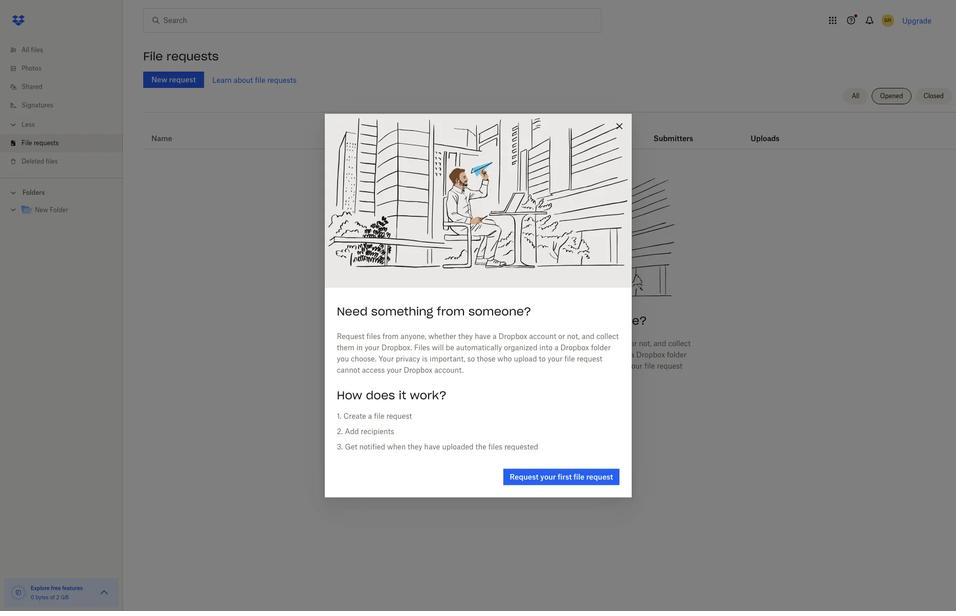 Task type: vqa. For each thing, say whether or not it's contained in the screenshot.
UPLOAD
yes



Task type: locate. For each thing, give the bounding box(es) containing it.
0 horizontal spatial column header
[[654, 120, 695, 145]]

0 horizontal spatial collect
[[597, 332, 619, 341]]

0 vertical spatial file
[[143, 49, 163, 63]]

1 horizontal spatial choose.
[[431, 362, 457, 371]]

0 horizontal spatial you
[[337, 354, 349, 363]]

upgrade link
[[902, 16, 932, 25]]

important,
[[430, 354, 465, 363], [510, 362, 545, 371]]

0 horizontal spatial someone?
[[469, 304, 531, 319]]

files inside "link"
[[46, 158, 58, 165]]

choose. up work?
[[431, 362, 457, 371]]

file requests
[[143, 49, 219, 63], [21, 139, 59, 147]]

0 horizontal spatial those
[[477, 354, 496, 363]]

so inside dialog
[[467, 354, 475, 363]]

folders button
[[0, 185, 123, 200]]

access inside dialog
[[362, 366, 385, 374]]

upload
[[514, 354, 537, 363], [594, 362, 617, 371]]

will inside dialog
[[432, 343, 444, 352]]

when
[[387, 442, 406, 451]]

1 horizontal spatial in
[[432, 351, 439, 359]]

1 horizontal spatial folder
[[667, 351, 687, 359]]

0 horizontal spatial account
[[529, 332, 556, 341]]

new folder link
[[20, 204, 115, 217]]

choose.
[[351, 354, 377, 363], [431, 362, 457, 371]]

0 horizontal spatial your
[[379, 354, 394, 363]]

access
[[362, 366, 385, 374], [511, 373, 534, 382]]

collect
[[597, 332, 619, 341], [668, 339, 691, 348]]

you up work?
[[417, 362, 429, 371]]

request
[[577, 354, 603, 363], [657, 362, 683, 371], [386, 412, 412, 420], [586, 473, 613, 481]]

all left the opened
[[852, 92, 860, 100]]

shared link
[[8, 78, 123, 96]]

0 horizontal spatial is
[[422, 354, 428, 363]]

1 horizontal spatial something
[[487, 314, 549, 328]]

requests inside the file requests link
[[34, 139, 59, 147]]

row
[[143, 116, 956, 149]]

1 horizontal spatial someone?
[[584, 314, 647, 328]]

all inside button
[[852, 92, 860, 100]]

you up the how
[[337, 354, 349, 363]]

and
[[582, 332, 595, 341], [654, 339, 666, 348]]

your
[[365, 343, 380, 352], [441, 351, 456, 359], [548, 354, 563, 363], [628, 362, 643, 371], [387, 366, 402, 374], [536, 373, 551, 382], [540, 473, 556, 481]]

first
[[558, 473, 572, 481]]

dropbox.
[[382, 343, 412, 352], [457, 351, 488, 359]]

2 horizontal spatial have
[[547, 339, 563, 348]]

all up photos on the top left of the page
[[21, 46, 29, 54]]

1 horizontal spatial account
[[601, 339, 628, 348]]

so
[[467, 354, 475, 363], [547, 362, 555, 371]]

0 vertical spatial requests
[[167, 49, 219, 63]]

anyone,
[[401, 332, 427, 341], [472, 339, 498, 348]]

1 horizontal spatial be
[[522, 351, 530, 359]]

0 horizontal spatial automatically
[[456, 343, 502, 352]]

request your first file request
[[510, 473, 613, 481]]

those
[[477, 354, 496, 363], [557, 362, 576, 371]]

have
[[475, 332, 491, 341], [547, 339, 563, 348], [424, 442, 440, 451]]

choose. up the how
[[351, 354, 377, 363]]

1 horizontal spatial anyone,
[[472, 339, 498, 348]]

0 horizontal spatial files
[[414, 343, 430, 352]]

organized
[[504, 343, 538, 352], [580, 351, 613, 359]]

2 column header from the left
[[751, 120, 792, 145]]

1 horizontal spatial column header
[[751, 120, 792, 145]]

1 horizontal spatial and
[[654, 339, 666, 348]]

learn about file requests
[[212, 75, 297, 84]]

1 horizontal spatial cannot
[[486, 373, 510, 382]]

who
[[498, 354, 512, 363], [578, 362, 592, 371]]

1 horizontal spatial upload
[[594, 362, 617, 371]]

new folder
[[35, 206, 68, 214]]

work?
[[410, 388, 447, 403]]

1 horizontal spatial automatically
[[532, 351, 578, 359]]

quota usage element
[[10, 585, 27, 601]]

0 horizontal spatial request
[[337, 332, 365, 341]]

0 horizontal spatial or
[[558, 332, 565, 341]]

closed button
[[916, 88, 952, 104]]

your inside button
[[540, 473, 556, 481]]

notified
[[359, 442, 385, 451]]

all
[[21, 46, 29, 54], [852, 92, 860, 100]]

free
[[51, 585, 61, 591]]

1 horizontal spatial privacy
[[476, 362, 500, 371]]

0 horizontal spatial file requests
[[21, 139, 59, 147]]

photos
[[21, 64, 41, 72]]

explore
[[31, 585, 50, 591]]

0 horizontal spatial file
[[21, 139, 32, 147]]

requests
[[167, 49, 219, 63], [267, 75, 297, 84], [34, 139, 59, 147]]

0 horizontal spatial will
[[432, 343, 444, 352]]

those inside dialog
[[477, 354, 496, 363]]

1 horizontal spatial to
[[619, 362, 626, 371]]

0 horizontal spatial into
[[540, 343, 553, 352]]

1 horizontal spatial requests
[[167, 49, 219, 63]]

1.
[[337, 412, 342, 420]]

pro trial element
[[544, 133, 561, 145]]

folders
[[23, 189, 45, 196]]

something inside dialog
[[371, 304, 433, 319]]

in up the how
[[356, 343, 363, 352]]

requested
[[504, 442, 538, 451]]

does
[[366, 388, 395, 403]]

1. create a file request
[[337, 412, 412, 420]]

0 horizontal spatial anyone,
[[401, 332, 427, 341]]

1 column header from the left
[[654, 120, 695, 145]]

in
[[356, 343, 363, 352], [432, 351, 439, 359]]

get
[[345, 442, 357, 451]]

learn about file requests link
[[212, 75, 297, 84]]

request files from anyone, whether they have a dropbox account or not, and collect them in your dropbox. files will be automatically organized into a dropbox folder you choose. your privacy is important, so those who upload to your file request cannot access your dropbox account.
[[337, 332, 619, 374], [409, 339, 691, 382]]

them
[[337, 343, 354, 352], [413, 351, 430, 359]]

2 horizontal spatial request
[[510, 473, 539, 481]]

need
[[337, 304, 368, 319], [452, 314, 483, 328]]

0 horizontal spatial be
[[446, 343, 454, 352]]

file
[[255, 75, 265, 84], [565, 354, 575, 363], [645, 362, 655, 371], [374, 412, 385, 420], [574, 473, 585, 481]]

folder
[[591, 343, 611, 352], [667, 351, 687, 359]]

1 vertical spatial file requests
[[21, 139, 59, 147]]

to
[[539, 354, 546, 363], [619, 362, 626, 371]]

is
[[422, 354, 428, 363], [502, 362, 508, 371]]

something
[[371, 304, 433, 319], [487, 314, 549, 328]]

organized inside dialog
[[504, 343, 538, 352]]

0 horizontal spatial privacy
[[396, 354, 420, 363]]

file requests up learn
[[143, 49, 219, 63]]

1 horizontal spatial account.
[[584, 373, 613, 382]]

file
[[143, 49, 163, 63], [21, 139, 32, 147]]

0 horizontal spatial something
[[371, 304, 433, 319]]

0 horizontal spatial to
[[539, 354, 546, 363]]

request
[[337, 332, 365, 341], [409, 339, 436, 348], [510, 473, 539, 481]]

1 horizontal spatial your
[[459, 362, 474, 371]]

them up the how
[[337, 343, 354, 352]]

be
[[446, 343, 454, 352], [522, 351, 530, 359]]

privacy
[[396, 354, 420, 363], [476, 362, 500, 371]]

2 horizontal spatial requests
[[267, 75, 297, 84]]

learn
[[212, 75, 232, 84]]

dialog
[[325, 114, 632, 498]]

1 horizontal spatial need
[[452, 314, 483, 328]]

request inside button
[[586, 473, 613, 481]]

1 horizontal spatial file
[[143, 49, 163, 63]]

requests right about
[[267, 75, 297, 84]]

requests up deleted files
[[34, 139, 59, 147]]

into
[[540, 343, 553, 352], [615, 351, 628, 359]]

or inside dialog
[[558, 332, 565, 341]]

1 horizontal spatial file requests
[[143, 49, 219, 63]]

request your first file request button
[[504, 469, 619, 485]]

your
[[379, 354, 394, 363], [459, 362, 474, 371]]

1 horizontal spatial them
[[413, 351, 430, 359]]

dropbox image
[[8, 10, 29, 31]]

3. get notified when they have uploaded the files requested
[[337, 442, 538, 451]]

a
[[493, 332, 497, 341], [565, 339, 568, 348], [555, 343, 559, 352], [630, 351, 634, 359], [368, 412, 372, 420]]

files
[[414, 343, 430, 352], [490, 351, 506, 359]]

them up work?
[[413, 351, 430, 359]]

0 horizontal spatial requests
[[34, 139, 59, 147]]

2 vertical spatial requests
[[34, 139, 59, 147]]

opened
[[880, 92, 903, 100]]

from
[[437, 304, 465, 319], [552, 314, 580, 328], [383, 332, 399, 341], [454, 339, 470, 348]]

files
[[31, 46, 43, 54], [46, 158, 58, 165], [367, 332, 381, 341], [438, 339, 452, 348], [488, 442, 503, 451]]

0 horizontal spatial in
[[356, 343, 363, 352]]

list
[[0, 35, 123, 178]]

1 vertical spatial all
[[852, 92, 860, 100]]

you
[[337, 354, 349, 363], [417, 362, 429, 371]]

created
[[363, 134, 391, 143]]

1 horizontal spatial you
[[417, 362, 429, 371]]

account
[[529, 332, 556, 341], [601, 339, 628, 348]]

dropbox
[[499, 332, 527, 341], [570, 339, 599, 348], [560, 343, 589, 352], [636, 351, 665, 359], [404, 366, 433, 374], [553, 373, 582, 382]]

0 vertical spatial all
[[21, 46, 29, 54]]

0 horizontal spatial cannot
[[337, 366, 360, 374]]

1 horizontal spatial all
[[852, 92, 860, 100]]

signatures link
[[8, 96, 123, 115]]

requests up learn
[[167, 49, 219, 63]]

1 vertical spatial requests
[[267, 75, 297, 84]]

upgrade
[[902, 16, 932, 25]]

name
[[151, 134, 172, 143]]

column header
[[654, 120, 695, 145], [751, 120, 792, 145]]

not,
[[567, 332, 580, 341], [639, 339, 652, 348]]

0 horizontal spatial organized
[[504, 343, 538, 352]]

in up work?
[[432, 351, 439, 359]]

all inside list
[[21, 46, 29, 54]]

0 horizontal spatial all
[[21, 46, 29, 54]]

0 horizontal spatial access
[[362, 366, 385, 374]]

or
[[558, 332, 565, 341], [630, 339, 637, 348]]

whether
[[428, 332, 456, 341], [500, 339, 528, 348]]

automatically
[[456, 343, 502, 352], [532, 351, 578, 359]]

deleted files link
[[8, 152, 123, 171]]

anyone, inside dialog
[[401, 332, 427, 341]]

1 horizontal spatial organized
[[580, 351, 613, 359]]

1 vertical spatial file
[[21, 139, 32, 147]]

1 horizontal spatial request
[[409, 339, 436, 348]]

file requests up deleted files
[[21, 139, 59, 147]]

create
[[344, 412, 366, 420]]

0 horizontal spatial so
[[467, 354, 475, 363]]



Task type: describe. For each thing, give the bounding box(es) containing it.
add
[[345, 427, 359, 436]]

closed
[[924, 92, 944, 100]]

2 horizontal spatial they
[[530, 339, 545, 348]]

2
[[56, 595, 59, 601]]

features
[[62, 585, 83, 591]]

1 horizontal spatial have
[[475, 332, 491, 341]]

all for all
[[852, 92, 860, 100]]

how
[[337, 388, 362, 403]]

0 horizontal spatial need
[[337, 304, 368, 319]]

0 horizontal spatial them
[[337, 343, 354, 352]]

1 horizontal spatial collect
[[668, 339, 691, 348]]

your inside dialog
[[379, 354, 394, 363]]

0 horizontal spatial account.
[[434, 366, 464, 374]]

signatures
[[21, 101, 53, 109]]

0 horizontal spatial not,
[[567, 332, 580, 341]]

request inside button
[[510, 473, 539, 481]]

2. add recipients
[[337, 427, 394, 436]]

0 horizontal spatial dropbox.
[[382, 343, 412, 352]]

all button
[[844, 88, 868, 104]]

dialog containing need something from someone?
[[325, 114, 632, 498]]

photos link
[[8, 59, 123, 78]]

folder
[[50, 206, 68, 214]]

file requests link
[[8, 134, 123, 152]]

1 horizontal spatial so
[[547, 362, 555, 371]]

1 horizontal spatial they
[[458, 332, 473, 341]]

uploaded
[[442, 442, 474, 451]]

about
[[234, 75, 253, 84]]

row containing name
[[143, 116, 956, 149]]

1 horizontal spatial files
[[490, 351, 506, 359]]

0 horizontal spatial choose.
[[351, 354, 377, 363]]

1 horizontal spatial into
[[615, 351, 628, 359]]

less image
[[8, 120, 18, 130]]

of
[[50, 595, 55, 601]]

bytes
[[36, 595, 49, 601]]

1 horizontal spatial dropbox.
[[457, 351, 488, 359]]

all files link
[[8, 41, 123, 59]]

1 horizontal spatial is
[[502, 362, 508, 371]]

file requests inside list item
[[21, 139, 59, 147]]

all files
[[21, 46, 43, 54]]

1 horizontal spatial will
[[508, 351, 520, 359]]

1 horizontal spatial whether
[[500, 339, 528, 348]]

file inside button
[[574, 473, 585, 481]]

0 horizontal spatial who
[[498, 354, 512, 363]]

deleted
[[21, 158, 44, 165]]

1 horizontal spatial who
[[578, 362, 592, 371]]

deleted files
[[21, 158, 58, 165]]

1 horizontal spatial not,
[[639, 339, 652, 348]]

shared
[[21, 83, 42, 91]]

new
[[35, 206, 48, 214]]

explore free features 0 bytes of 2 gb
[[31, 585, 83, 601]]

0 vertical spatial file requests
[[143, 49, 219, 63]]

less
[[21, 121, 35, 128]]

2.
[[337, 427, 343, 436]]

gb
[[61, 595, 69, 601]]

0
[[31, 595, 34, 601]]

1 horizontal spatial or
[[630, 339, 637, 348]]

0 horizontal spatial upload
[[514, 354, 537, 363]]

0 horizontal spatial and
[[582, 332, 595, 341]]

file requests list item
[[0, 134, 123, 152]]

1 horizontal spatial access
[[511, 373, 534, 382]]

created button
[[363, 133, 391, 145]]

0 horizontal spatial have
[[424, 442, 440, 451]]

file inside list item
[[21, 139, 32, 147]]

1 horizontal spatial important,
[[510, 362, 545, 371]]

1 horizontal spatial those
[[557, 362, 576, 371]]

all for all files
[[21, 46, 29, 54]]

0 horizontal spatial folder
[[591, 343, 611, 352]]

how does it work?
[[337, 388, 447, 403]]

opened button
[[872, 88, 912, 104]]

0 horizontal spatial whether
[[428, 332, 456, 341]]

recipients
[[361, 427, 394, 436]]

0 horizontal spatial they
[[408, 442, 422, 451]]

3.
[[337, 442, 343, 451]]

the
[[476, 442, 487, 451]]

it
[[399, 388, 406, 403]]

0 horizontal spatial important,
[[430, 354, 465, 363]]

list containing all files
[[0, 35, 123, 178]]



